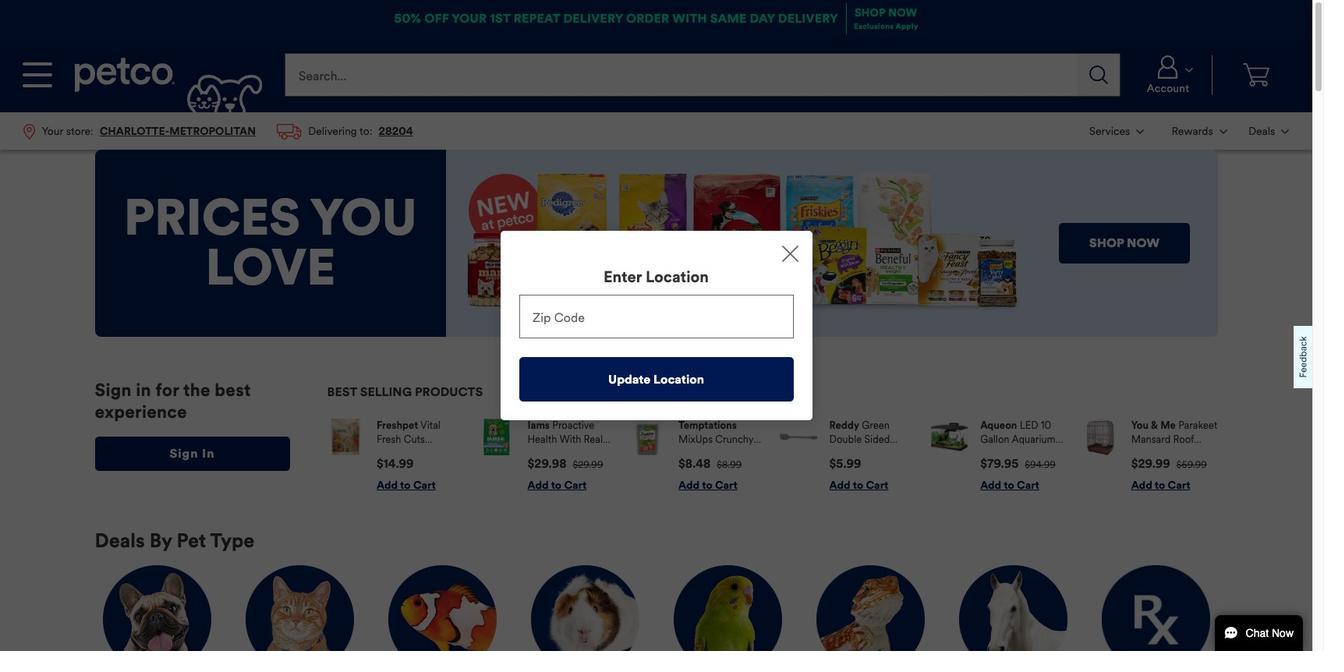 Task type: describe. For each thing, give the bounding box(es) containing it.
repeat
[[514, 11, 560, 26]]

now for shop now exclusions apply
[[889, 6, 918, 19]]

farm and feed deals image
[[959, 566, 1068, 651]]

prices you love
[[124, 187, 417, 299]]

with
[[673, 11, 707, 26]]

$94.99
[[1025, 459, 1056, 470]]

location for update location
[[654, 372, 704, 387]]

cat deals image
[[245, 566, 354, 651]]

sign in button
[[95, 437, 290, 471]]

enter location list
[[0, 0, 1313, 651]]

0 vertical spatial carat down icon 13 button
[[1131, 55, 1206, 95]]

best selling products
[[327, 385, 483, 400]]

$8.48 $8.99
[[679, 457, 742, 471]]

enter
[[604, 268, 642, 287]]

$29.99 inside $29.98 $29.99
[[573, 459, 603, 470]]

in
[[136, 380, 151, 401]]

you
[[310, 187, 417, 249]]

2 delivery from the left
[[778, 11, 838, 26]]

shop for shop now
[[1090, 236, 1124, 251]]

off
[[425, 11, 449, 26]]

best
[[215, 380, 251, 401]]

1 vertical spatial shop now link
[[1059, 223, 1190, 264]]

$29.98 $29.99
[[528, 457, 603, 471]]

selling
[[360, 385, 412, 400]]

apply
[[896, 21, 919, 31]]

update location
[[609, 372, 704, 387]]

deals
[[95, 529, 145, 553]]

update location button
[[519, 357, 794, 402]]

shop for shop now exclusions apply
[[855, 6, 886, 19]]

1 delivery from the left
[[564, 11, 623, 26]]

deals by pet type
[[95, 529, 255, 553]]

$29.98
[[528, 457, 567, 471]]

dog deals image
[[103, 566, 211, 651]]

pet
[[177, 529, 206, 553]]

prices
[[124, 187, 300, 249]]

1 vertical spatial carat down icon 13 button
[[1081, 114, 1154, 148]]

update
[[609, 372, 651, 387]]

$5.99
[[830, 457, 862, 471]]

$29.99 list item
[[1082, 419, 1218, 492]]

1 carat down icon 13 button from the left
[[1157, 114, 1237, 148]]

none field inside enter location list item
[[519, 295, 794, 339]]

fish deals image
[[388, 566, 497, 651]]



Task type: vqa. For each thing, say whether or not it's contained in the screenshot.
$8.48
yes



Task type: locate. For each thing, give the bounding box(es) containing it.
$79.95 list item
[[931, 419, 1067, 492]]

1 vertical spatial sign
[[170, 446, 199, 461]]

shop
[[855, 6, 886, 19], [1090, 236, 1124, 251]]

delivery left order
[[564, 11, 623, 26]]

0 horizontal spatial shop now link
[[855, 6, 918, 19]]

sign in for the best experience
[[95, 380, 251, 423]]

in
[[202, 446, 215, 461]]

list item inside enter location list
[[12, 112, 266, 150]]

sign left the in
[[95, 380, 132, 401]]

location inside update location button
[[654, 372, 704, 387]]

location
[[646, 268, 709, 287], [654, 372, 704, 387]]

0 horizontal spatial carat down icon 13 button
[[1157, 114, 1237, 148]]

carat down icon 13 image
[[1186, 67, 1193, 72], [1137, 129, 1145, 134], [1220, 129, 1228, 134], [1282, 129, 1290, 134]]

0 vertical spatial location
[[646, 268, 709, 287]]

enter location
[[604, 268, 709, 287]]

0 horizontal spatial sign
[[95, 380, 132, 401]]

delivery
[[564, 11, 623, 26], [778, 11, 838, 26]]

love
[[205, 237, 336, 299]]

same
[[711, 11, 747, 26]]

0 vertical spatial sign
[[95, 380, 132, 401]]

sign left in
[[170, 446, 199, 461]]

sign in link
[[95, 437, 290, 471]]

now inside shop now exclusions apply
[[889, 6, 918, 19]]

shop now link
[[855, 6, 918, 19], [1059, 223, 1190, 264]]

now
[[889, 6, 918, 19], [1127, 236, 1160, 251]]

2 carat down icon 13 button from the left
[[1240, 114, 1299, 148]]

carat down icon 13 button
[[1131, 55, 1206, 95], [1081, 114, 1154, 148]]

location for enter location
[[646, 268, 709, 287]]

delivery right day
[[778, 11, 838, 26]]

1 horizontal spatial delivery
[[778, 11, 838, 26]]

1 horizontal spatial shop
[[1090, 236, 1124, 251]]

$29.99 $59.99
[[1132, 457, 1207, 471]]

day
[[750, 11, 775, 26]]

small pet deals image
[[531, 566, 639, 651]]

sign in
[[170, 446, 215, 461]]

$8.99
[[717, 459, 742, 470]]

1 horizontal spatial shop now link
[[1059, 223, 1190, 264]]

$29.98 list item
[[478, 419, 614, 492]]

1 horizontal spatial $29.99
[[1132, 457, 1171, 471]]

$29.99
[[1132, 457, 1171, 471], [573, 459, 603, 470]]

1 horizontal spatial now
[[1127, 236, 1160, 251]]

$79.95
[[981, 457, 1019, 471]]

1st
[[490, 11, 511, 26]]

list item
[[12, 112, 266, 150]]

1 vertical spatial list
[[327, 406, 1218, 505]]

1 horizontal spatial sign
[[170, 446, 199, 461]]

location right update
[[654, 372, 704, 387]]

$29.99 right $29.98
[[573, 459, 603, 470]]

order
[[626, 11, 670, 26]]

now for shop now
[[1127, 236, 1160, 251]]

50%
[[394, 11, 421, 26]]

shop now exclusions apply
[[854, 6, 919, 31]]

$59.99
[[1177, 459, 1207, 470]]

the
[[183, 380, 210, 401]]

exclusions
[[854, 21, 894, 31]]

sign inside button
[[170, 446, 199, 461]]

pet pharmacy image
[[1102, 566, 1210, 651]]

sign for sign in
[[170, 446, 199, 461]]

$8.48
[[679, 457, 711, 471]]

products
[[415, 385, 483, 400]]

0 vertical spatial now
[[889, 6, 918, 19]]

your
[[452, 11, 487, 26]]

0 vertical spatial list
[[1079, 112, 1300, 150]]

None field
[[519, 295, 794, 339]]

type
[[210, 529, 255, 553]]

carat down icon 13 button
[[1157, 114, 1237, 148], [1240, 114, 1299, 148]]

search image
[[1090, 66, 1108, 84]]

for
[[155, 380, 179, 401]]

sign
[[95, 380, 132, 401], [170, 446, 199, 461]]

experience
[[95, 402, 187, 423]]

shop inside shop now exclusions apply
[[855, 6, 886, 19]]

bird deals image
[[674, 566, 782, 651]]

0 horizontal spatial shop
[[855, 6, 886, 19]]

$29.99 inside list item
[[1132, 457, 1171, 471]]

by
[[150, 529, 172, 553]]

$5.99 list item
[[780, 419, 916, 492]]

1 vertical spatial now
[[1127, 236, 1160, 251]]

0 horizontal spatial delivery
[[564, 11, 623, 26]]

carat down icon 13 button down the search image
[[1081, 114, 1154, 148]]

$14.99 list item
[[327, 419, 463, 492]]

0 horizontal spatial $29.99
[[573, 459, 603, 470]]

sign inside 'sign in for the best experience'
[[95, 380, 132, 401]]

1 horizontal spatial carat down icon 13 button
[[1240, 114, 1299, 148]]

sign for sign in for the best experience
[[95, 380, 132, 401]]

list containing $14.99
[[327, 406, 1218, 505]]

0 vertical spatial shop
[[855, 6, 886, 19]]

$79.95 $94.99
[[981, 457, 1056, 471]]

carat down icon 13 button right the search image
[[1131, 55, 1206, 95]]

$14.99
[[377, 457, 414, 471]]

reptile deals image
[[816, 566, 925, 651]]

$29.99 left $59.99
[[1132, 457, 1171, 471]]

enter location list item
[[0, 0, 1313, 651]]

location right 'enter' on the top left of page
[[646, 268, 709, 287]]

0 horizontal spatial now
[[889, 6, 918, 19]]

shop now
[[1090, 236, 1160, 251]]

1 vertical spatial shop
[[1090, 236, 1124, 251]]

best
[[327, 385, 357, 400]]

list
[[1079, 112, 1300, 150], [327, 406, 1218, 505]]

$8.48 list item
[[629, 419, 765, 492]]

shop inside "link"
[[1090, 236, 1124, 251]]

50% off your 1st repeat delivery order with same day delivery
[[394, 11, 838, 26]]

0 vertical spatial shop now link
[[855, 6, 918, 19]]

1 vertical spatial location
[[654, 372, 704, 387]]

Search search field
[[285, 53, 1077, 97]]



